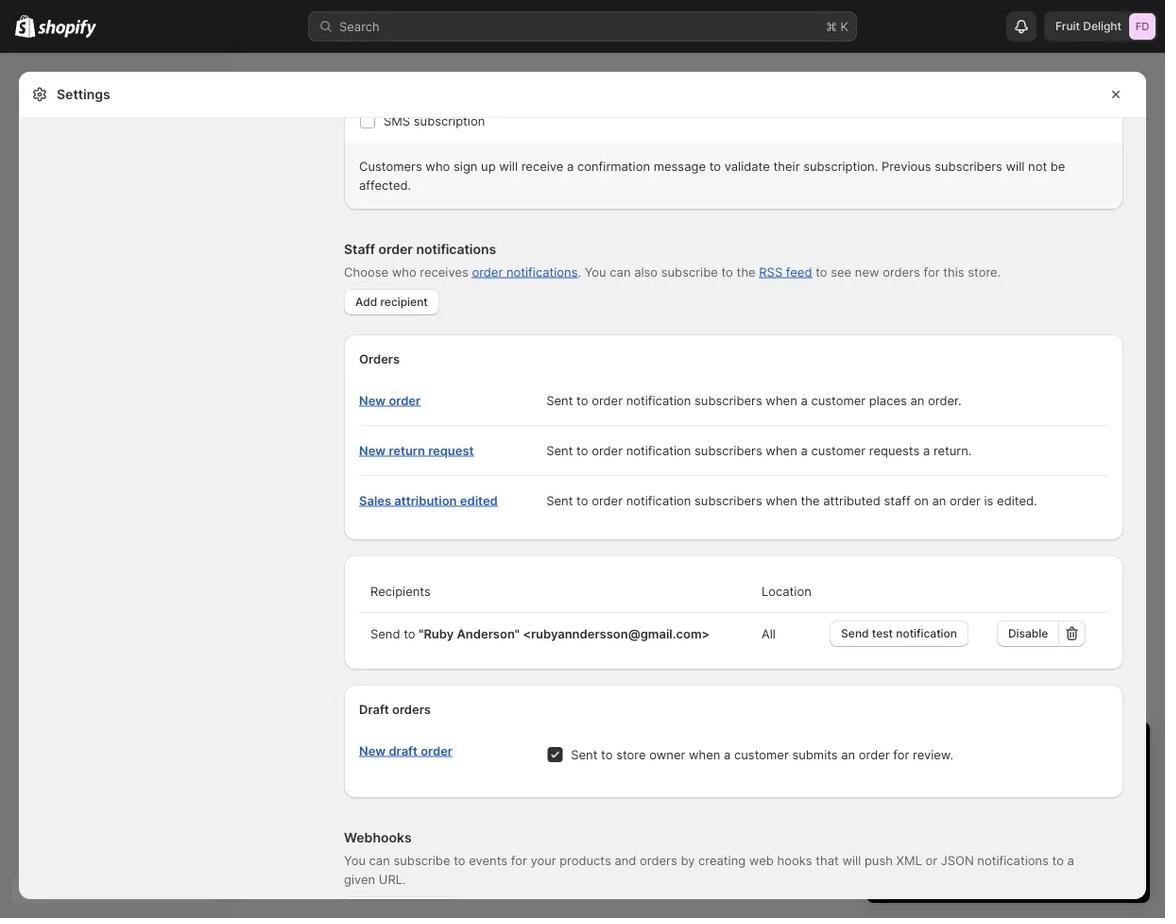 Task type: describe. For each thing, give the bounding box(es) containing it.
send for send test notification
[[841, 627, 869, 641]]

fruit delight
[[1055, 19, 1122, 33]]

see
[[831, 265, 852, 279]]

owner
[[649, 747, 685, 762]]

message
[[654, 159, 706, 173]]

$1/month
[[1005, 792, 1060, 807]]

in
[[985, 739, 1001, 762]]

to inside customers who sign up will receive a confirmation message to validate their subscription. previous subscribers will not be affected.
[[709, 159, 721, 173]]

days
[[903, 739, 945, 762]]

disable
[[1008, 627, 1048, 641]]

for inside 3 days left in your trial element
[[985, 792, 1001, 807]]

⌘ k
[[826, 19, 849, 34]]

review.
[[913, 747, 954, 762]]

previous
[[882, 159, 931, 173]]

1 horizontal spatial shopify image
[[38, 19, 97, 38]]

will for or
[[842, 853, 861, 868]]

0 vertical spatial an
[[910, 393, 925, 408]]

a inside you can subscribe to events for your products and orders by creating web hooks that will push xml or json notifications to a given url.
[[1067, 853, 1074, 868]]

that
[[816, 853, 839, 868]]

first
[[901, 792, 923, 807]]

choose
[[344, 265, 388, 279]]

attributed
[[823, 493, 881, 508]]

k
[[841, 19, 849, 34]]

for inside you can subscribe to events for your products and orders by creating web hooks that will push xml or json notifications to a given url.
[[511, 853, 527, 868]]

location
[[762, 584, 812, 599]]

your right pick
[[996, 864, 1020, 878]]

creating
[[698, 853, 746, 868]]

sales attribution edited
[[359, 493, 498, 508]]

sent to order notification subscribers when a customer requests a return.
[[546, 443, 972, 458]]

new order link
[[359, 393, 421, 408]]

when right owner
[[689, 747, 720, 762]]

will for affected.
[[1006, 159, 1025, 173]]

test
[[872, 627, 893, 641]]

edited
[[460, 493, 498, 508]]

recipient
[[380, 295, 428, 309]]

customer for requests
[[811, 443, 866, 458]]

left
[[951, 739, 980, 762]]

sales
[[359, 493, 391, 508]]

for left review.
[[893, 747, 909, 762]]

when for staff
[[766, 493, 797, 508]]

web
[[749, 853, 774, 868]]

on
[[914, 493, 929, 508]]

push
[[865, 853, 893, 868]]

new for new order
[[359, 393, 386, 408]]

new return request link
[[359, 443, 474, 458]]

fruit delight image
[[1129, 13, 1156, 40]]

3 days left in your trial
[[885, 739, 1084, 762]]

3 days left in your trial button
[[867, 722, 1150, 762]]

their
[[773, 159, 800, 173]]

places
[[869, 393, 907, 408]]

sent to store owner when a customer submits an order for review.
[[571, 747, 954, 762]]

staff order notifications
[[344, 241, 496, 258]]

customers
[[359, 159, 422, 173]]

new for new draft order
[[359, 744, 386, 758]]

1 horizontal spatial can
[[610, 265, 631, 279]]

pick your plan
[[970, 864, 1046, 878]]

subscribers for requests
[[695, 443, 762, 458]]

sales attribution edited link
[[359, 493, 498, 508]]

settings
[[57, 86, 110, 103]]

rss
[[759, 265, 783, 279]]

a up sent to order notification subscribers when a customer requests a return.
[[801, 393, 808, 408]]

who for choose
[[392, 265, 416, 279]]

sign
[[454, 159, 478, 173]]

notifications inside you can subscribe to events for your products and orders by creating web hooks that will push xml or json notifications to a given url.
[[977, 853, 1049, 868]]

new
[[855, 265, 879, 279]]

new return request
[[359, 443, 474, 458]]

sent to order notification subscribers when a customer places an order.
[[546, 393, 962, 408]]

notification inside send test notification button
[[896, 627, 957, 641]]

staff
[[884, 493, 911, 508]]

fruit
[[1055, 19, 1080, 33]]

0 horizontal spatial shopify image
[[15, 15, 35, 38]]

not
[[1028, 159, 1047, 173]]

0 vertical spatial orders
[[883, 265, 920, 279]]

webhooks
[[344, 830, 412, 846]]

subscribers for staff
[[695, 493, 762, 508]]

staff
[[344, 241, 375, 258]]

when for places
[[766, 393, 797, 408]]

hooks
[[777, 853, 812, 868]]

be
[[1051, 159, 1065, 173]]

trial
[[1051, 739, 1084, 762]]

notification for sent to order notification subscribers when a customer requests a return.
[[626, 443, 691, 458]]

0 horizontal spatial an
[[841, 747, 855, 762]]

2 vertical spatial customer
[[734, 747, 789, 762]]

send for send to "ruby anderson" <rubyanndersson@gmail.com>
[[370, 627, 400, 641]]

up
[[481, 159, 496, 173]]

store.
[[968, 265, 1001, 279]]

notification for sent to order notification subscribers when a customer places an order.
[[626, 393, 691, 408]]

you inside you can subscribe to events for your products and orders by creating web hooks that will push xml or json notifications to a given url.
[[344, 853, 366, 868]]

delight
[[1083, 19, 1122, 33]]

notification for sent to order notification subscribers when the attributed staff on an order is edited.
[[626, 493, 691, 508]]

⌘
[[826, 19, 837, 34]]

request
[[428, 443, 474, 458]]

all
[[762, 627, 776, 641]]

anderson"
[[457, 627, 520, 641]]

order.
[[928, 393, 962, 408]]



Task type: locate. For each thing, give the bounding box(es) containing it.
an left order. on the top right
[[910, 393, 925, 408]]

1 vertical spatial subscribe
[[394, 853, 450, 868]]

orders
[[359, 352, 400, 366]]

2 vertical spatial notifications
[[977, 853, 1049, 868]]

new for new return request
[[359, 443, 386, 458]]

a right owner
[[724, 747, 731, 762]]

3 inside dropdown button
[[885, 739, 897, 762]]

will
[[499, 159, 518, 173], [1006, 159, 1025, 173], [842, 853, 861, 868]]

send inside send test notification button
[[841, 627, 869, 641]]

customer left submits
[[734, 747, 789, 762]]

0 horizontal spatial subscribe
[[394, 853, 450, 868]]

1 vertical spatial 3
[[927, 792, 935, 807]]

subscribe right also in the right of the page
[[661, 265, 718, 279]]

you up given
[[344, 853, 366, 868]]

2 horizontal spatial an
[[932, 493, 946, 508]]

customer
[[811, 393, 866, 408], [811, 443, 866, 458], [734, 747, 789, 762]]

for right months
[[985, 792, 1001, 807]]

1 vertical spatial you
[[344, 853, 366, 868]]

orders right draft
[[392, 702, 431, 717]]

customer for places
[[811, 393, 866, 408]]

add
[[355, 295, 377, 309]]

subscribers inside customers who sign up will receive a confirmation message to validate their subscription. previous subscribers will not be affected.
[[935, 159, 1003, 173]]

notifications
[[416, 241, 496, 258], [506, 265, 578, 279], [977, 853, 1049, 868]]

rss feed link
[[759, 265, 812, 279]]

pick your plan link
[[885, 858, 1131, 885]]

choose who receives order notifications . you can also subscribe to the rss feed to see new orders for this store.
[[344, 265, 1001, 279]]

0 horizontal spatial 3
[[885, 739, 897, 762]]

new order
[[359, 393, 421, 408]]

url.
[[379, 872, 406, 887]]

when up sent to order notification subscribers when a customer requests a return.
[[766, 393, 797, 408]]

draft
[[359, 702, 389, 717]]

your inside you can subscribe to events for your products and orders by creating web hooks that will push xml or json notifications to a given url.
[[531, 853, 556, 868]]

can left also in the right of the page
[[610, 265, 631, 279]]

json
[[941, 853, 974, 868]]

your left products
[[531, 853, 556, 868]]

subscribers down sent to order notification subscribers when a customer places an order.
[[695, 443, 762, 458]]

sent to order notification subscribers when the attributed staff on an order is edited.
[[546, 493, 1037, 508]]

is
[[984, 493, 994, 508]]

can down webhooks
[[369, 853, 390, 868]]

0 vertical spatial customer
[[811, 393, 866, 408]]

who
[[426, 159, 450, 173], [392, 265, 416, 279]]

sent for sent to store owner when a customer submits an order for review.
[[571, 747, 598, 762]]

edited.
[[997, 493, 1037, 508]]

1 send from the left
[[370, 627, 400, 641]]

your right in
[[1006, 739, 1045, 762]]

the left attributed
[[801, 493, 820, 508]]

0 vertical spatial the
[[737, 265, 756, 279]]

for right events on the bottom left
[[511, 853, 527, 868]]

when for requests
[[766, 443, 797, 458]]

customer left places
[[811, 393, 866, 408]]

affected.
[[359, 178, 411, 192]]

draft
[[389, 744, 418, 758]]

subscribers for places
[[695, 393, 762, 408]]

who for customers
[[426, 159, 450, 173]]

will left not
[[1006, 159, 1025, 173]]

to
[[709, 159, 721, 173], [721, 265, 733, 279], [816, 265, 827, 279], [577, 393, 588, 408], [577, 443, 588, 458], [577, 493, 588, 508], [404, 627, 415, 641], [601, 747, 613, 762], [454, 853, 465, 868], [1052, 853, 1064, 868]]

2 new from the top
[[359, 443, 386, 458]]

customer up attributed
[[811, 443, 866, 458]]

new left 'return'
[[359, 443, 386, 458]]

first 3 months for $1/month
[[901, 792, 1060, 807]]

send
[[370, 627, 400, 641], [841, 627, 869, 641]]

1 horizontal spatial who
[[426, 159, 450, 173]]

months
[[938, 792, 982, 807]]

1 horizontal spatial an
[[910, 393, 925, 408]]

0 vertical spatial can
[[610, 265, 631, 279]]

new draft order
[[359, 744, 453, 758]]

and
[[615, 853, 636, 868]]

settings dialog
[[19, 0, 1146, 919]]

who down staff order notifications
[[392, 265, 416, 279]]

you right .
[[585, 265, 606, 279]]

.
[[578, 265, 581, 279]]

validate
[[725, 159, 770, 173]]

new down orders
[[359, 393, 386, 408]]

a inside customers who sign up will receive a confirmation message to validate their subscription. previous subscribers will not be affected.
[[567, 159, 574, 173]]

also
[[634, 265, 658, 279]]

orders inside you can subscribe to events for your products and orders by creating web hooks that will push xml or json notifications to a given url.
[[640, 853, 677, 868]]

recipients
[[370, 584, 431, 599]]

send test notification
[[841, 627, 957, 641]]

will right that
[[842, 853, 861, 868]]

orders left by
[[640, 853, 677, 868]]

1 vertical spatial orders
[[392, 702, 431, 717]]

1 horizontal spatial 3
[[927, 792, 935, 807]]

0 horizontal spatial orders
[[392, 702, 431, 717]]

this
[[943, 265, 964, 279]]

1 horizontal spatial you
[[585, 265, 606, 279]]

3 days left in your trial element
[[867, 771, 1150, 903]]

will right up
[[499, 159, 518, 173]]

0 horizontal spatial you
[[344, 853, 366, 868]]

1 vertical spatial an
[[932, 493, 946, 508]]

1 vertical spatial who
[[392, 265, 416, 279]]

feed
[[786, 265, 812, 279]]

events
[[469, 853, 508, 868]]

2 send from the left
[[841, 627, 869, 641]]

a left return.
[[923, 443, 930, 458]]

subscription.
[[803, 159, 878, 173]]

dialog
[[1154, 72, 1165, 900]]

subscribers right previous
[[935, 159, 1003, 173]]

the
[[737, 265, 756, 279], [801, 493, 820, 508]]

1 horizontal spatial will
[[842, 853, 861, 868]]

0 horizontal spatial notifications
[[416, 241, 496, 258]]

can inside you can subscribe to events for your products and orders by creating web hooks that will push xml or json notifications to a given url.
[[369, 853, 390, 868]]

1 horizontal spatial orders
[[640, 853, 677, 868]]

3
[[885, 739, 897, 762], [927, 792, 935, 807]]

receives
[[420, 265, 469, 279]]

search
[[339, 19, 380, 34]]

0 horizontal spatial will
[[499, 159, 518, 173]]

1 vertical spatial can
[[369, 853, 390, 868]]

3 right 'first'
[[927, 792, 935, 807]]

2 vertical spatial new
[[359, 744, 386, 758]]

an
[[910, 393, 925, 408], [932, 493, 946, 508], [841, 747, 855, 762]]

0 vertical spatial who
[[426, 159, 450, 173]]

subscribers down sent to order notification subscribers when a customer requests a return.
[[695, 493, 762, 508]]

sent for sent to order notification subscribers when a customer requests a return.
[[546, 443, 573, 458]]

submits
[[792, 747, 838, 762]]

who left sign
[[426, 159, 450, 173]]

sent
[[546, 393, 573, 408], [546, 443, 573, 458], [546, 493, 573, 508], [571, 747, 598, 762]]

new left draft
[[359, 744, 386, 758]]

store
[[616, 747, 646, 762]]

requests
[[869, 443, 920, 458]]

sms
[[384, 113, 410, 128]]

an right submits
[[841, 747, 855, 762]]

0 horizontal spatial the
[[737, 265, 756, 279]]

for left this
[[924, 265, 940, 279]]

send test notification button
[[830, 621, 969, 647]]

sent for sent to order notification subscribers when the attributed staff on an order is edited.
[[546, 493, 573, 508]]

new draft order link
[[359, 744, 453, 758]]

0 horizontal spatial who
[[392, 265, 416, 279]]

"ruby
[[419, 627, 454, 641]]

0 vertical spatial 3
[[885, 739, 897, 762]]

0 horizontal spatial can
[[369, 853, 390, 868]]

by
[[681, 853, 695, 868]]

0 vertical spatial notifications
[[416, 241, 496, 258]]

shopify image
[[15, 15, 35, 38], [38, 19, 97, 38]]

0 vertical spatial you
[[585, 265, 606, 279]]

plan
[[1023, 864, 1046, 878]]

send down recipients
[[370, 627, 400, 641]]

new
[[359, 393, 386, 408], [359, 443, 386, 458], [359, 744, 386, 758]]

return
[[389, 443, 425, 458]]

add recipient button
[[344, 289, 439, 316]]

a right receive
[[567, 159, 574, 173]]

orders right new
[[883, 265, 920, 279]]

1 horizontal spatial subscribe
[[661, 265, 718, 279]]

2 vertical spatial orders
[[640, 853, 677, 868]]

1 horizontal spatial send
[[841, 627, 869, 641]]

1 vertical spatial new
[[359, 443, 386, 458]]

1 vertical spatial the
[[801, 493, 820, 508]]

3 new from the top
[[359, 744, 386, 758]]

pick
[[970, 864, 993, 878]]

attribution
[[394, 493, 457, 508]]

1 horizontal spatial the
[[801, 493, 820, 508]]

subscription
[[414, 113, 485, 128]]

subscribe up url.
[[394, 853, 450, 868]]

subscribers up sent to order notification subscribers when a customer requests a return.
[[695, 393, 762, 408]]

your inside dropdown button
[[1006, 739, 1045, 762]]

1 vertical spatial customer
[[811, 443, 866, 458]]

send left test
[[841, 627, 869, 641]]

when
[[766, 393, 797, 408], [766, 443, 797, 458], [766, 493, 797, 508], [689, 747, 720, 762]]

you can subscribe to events for your products and orders by creating web hooks that will push xml or json notifications to a given url.
[[344, 853, 1074, 887]]

a up sent to order notification subscribers when the attributed staff on an order is edited.
[[801, 443, 808, 458]]

return.
[[934, 443, 972, 458]]

your
[[1006, 739, 1045, 762], [531, 853, 556, 868], [996, 864, 1020, 878]]

1 vertical spatial notifications
[[506, 265, 578, 279]]

send to "ruby anderson" <rubyanndersson@gmail.com>
[[370, 627, 710, 641]]

an right on
[[932, 493, 946, 508]]

2 horizontal spatial orders
[[883, 265, 920, 279]]

subscribe
[[661, 265, 718, 279], [394, 853, 450, 868]]

will inside you can subscribe to events for your products and orders by creating web hooks that will push xml or json notifications to a given url.
[[842, 853, 861, 868]]

xml
[[896, 853, 922, 868]]

order notifications link
[[472, 265, 578, 279]]

the left rss
[[737, 265, 756, 279]]

customers who sign up will receive a confirmation message to validate their subscription. previous subscribers will not be affected.
[[359, 159, 1065, 192]]

2 vertical spatial an
[[841, 747, 855, 762]]

3 left days
[[885, 739, 897, 762]]

<rubyanndersson@gmail.com>
[[523, 627, 710, 641]]

2 horizontal spatial will
[[1006, 159, 1025, 173]]

when up sent to order notification subscribers when the attributed staff on an order is edited.
[[766, 443, 797, 458]]

sent for sent to order notification subscribers when a customer places an order.
[[546, 393, 573, 408]]

0 vertical spatial subscribe
[[661, 265, 718, 279]]

subscribe inside you can subscribe to events for your products and orders by creating web hooks that will push xml or json notifications to a given url.
[[394, 853, 450, 868]]

when down sent to order notification subscribers when a customer requests a return.
[[766, 493, 797, 508]]

0 vertical spatial new
[[359, 393, 386, 408]]

draft orders
[[359, 702, 431, 717]]

1 horizontal spatial notifications
[[506, 265, 578, 279]]

a right plan at bottom
[[1067, 853, 1074, 868]]

given
[[344, 872, 375, 887]]

2 horizontal spatial notifications
[[977, 853, 1049, 868]]

1 new from the top
[[359, 393, 386, 408]]

subscribers
[[935, 159, 1003, 173], [695, 393, 762, 408], [695, 443, 762, 458], [695, 493, 762, 508]]

add recipient
[[355, 295, 428, 309]]

disable button
[[997, 621, 1060, 647]]

who inside customers who sign up will receive a confirmation message to validate their subscription. previous subscribers will not be affected.
[[426, 159, 450, 173]]

0 horizontal spatial send
[[370, 627, 400, 641]]



Task type: vqa. For each thing, say whether or not it's contained in the screenshot.
Estimated tax dropdown button
no



